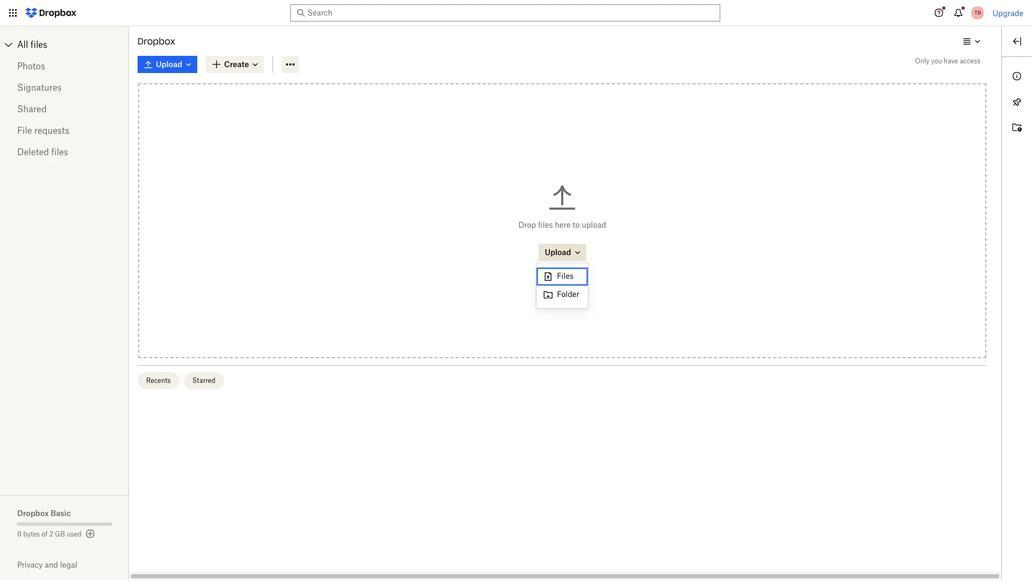 Task type: describe. For each thing, give the bounding box(es) containing it.
upgrade
[[993, 8, 1024, 17]]

dropbox logo - go to the homepage image
[[22, 4, 80, 22]]

file
[[17, 125, 32, 136]]

upgrade link
[[993, 8, 1024, 17]]

drop
[[519, 221, 536, 230]]

privacy and legal
[[17, 561, 77, 570]]

bytes
[[23, 531, 40, 539]]

files
[[557, 271, 574, 281]]

privacy and legal link
[[17, 561, 129, 570]]

basic
[[51, 509, 71, 519]]

files for all
[[31, 39, 47, 50]]

folder
[[557, 290, 580, 299]]

get more space image
[[84, 528, 97, 541]]

all files link
[[17, 36, 129, 53]]

file requests
[[17, 125, 69, 136]]

0 bytes of 2 gb used
[[17, 531, 82, 539]]

recents button
[[138, 373, 179, 390]]

starred button
[[184, 373, 224, 390]]

deleted files link
[[17, 141, 112, 163]]

dropbox basic
[[17, 509, 71, 519]]

privacy
[[17, 561, 43, 570]]

open activity image
[[1011, 122, 1024, 134]]

signatures link
[[17, 77, 112, 98]]

you
[[932, 57, 943, 65]]

have
[[944, 57, 959, 65]]

all
[[17, 39, 28, 50]]

file requests link
[[17, 120, 112, 141]]

upload
[[545, 248, 572, 257]]

signatures
[[17, 82, 62, 93]]

all files
[[17, 39, 47, 50]]

open information panel image
[[1011, 70, 1024, 83]]

gb
[[55, 531, 65, 539]]

used
[[67, 531, 82, 539]]

only you have access
[[916, 57, 981, 65]]

dropbox for dropbox
[[138, 36, 175, 47]]

deleted files
[[17, 147, 68, 158]]

open details pane image
[[1011, 35, 1024, 48]]



Task type: vqa. For each thing, say whether or not it's contained in the screenshot.
your to the top
no



Task type: locate. For each thing, give the bounding box(es) containing it.
photos
[[17, 61, 45, 72]]

access
[[961, 57, 981, 65]]

recents
[[146, 377, 171, 385]]

drop files here to upload
[[519, 221, 607, 230]]

1 vertical spatial dropbox
[[17, 509, 49, 519]]

2
[[49, 531, 53, 539]]

files right all
[[31, 39, 47, 50]]

shared link
[[17, 98, 112, 120]]

files inside "link"
[[31, 39, 47, 50]]

open pinned items image
[[1011, 96, 1024, 109]]

photos link
[[17, 55, 112, 77]]

upload button
[[539, 244, 587, 261]]

and
[[45, 561, 58, 570]]

files down file requests link
[[51, 147, 68, 158]]

to
[[573, 221, 580, 230]]

0
[[17, 531, 22, 539]]

0 vertical spatial files
[[31, 39, 47, 50]]

0 horizontal spatial files
[[31, 39, 47, 50]]

dropbox
[[138, 36, 175, 47], [17, 509, 49, 519]]

0 vertical spatial dropbox
[[138, 36, 175, 47]]

1 horizontal spatial files
[[51, 147, 68, 158]]

files left here
[[538, 221, 553, 230]]

requests
[[34, 125, 69, 136]]

files for deleted
[[51, 147, 68, 158]]

here
[[555, 221, 571, 230]]

1 horizontal spatial dropbox
[[138, 36, 175, 47]]

shared
[[17, 104, 47, 115]]

only
[[916, 57, 930, 65]]

dropbox for dropbox basic
[[17, 509, 49, 519]]

of
[[42, 531, 48, 539]]

0 horizontal spatial dropbox
[[17, 509, 49, 519]]

2 horizontal spatial files
[[538, 221, 553, 230]]

2 vertical spatial files
[[538, 221, 553, 230]]

legal
[[60, 561, 77, 570]]

files for drop
[[538, 221, 553, 230]]

starred
[[192, 377, 216, 385]]

deleted
[[17, 147, 49, 158]]

global header element
[[0, 0, 1033, 26]]

1 vertical spatial files
[[51, 147, 68, 158]]

upload
[[582, 221, 607, 230]]

files
[[31, 39, 47, 50], [51, 147, 68, 158], [538, 221, 553, 230]]



